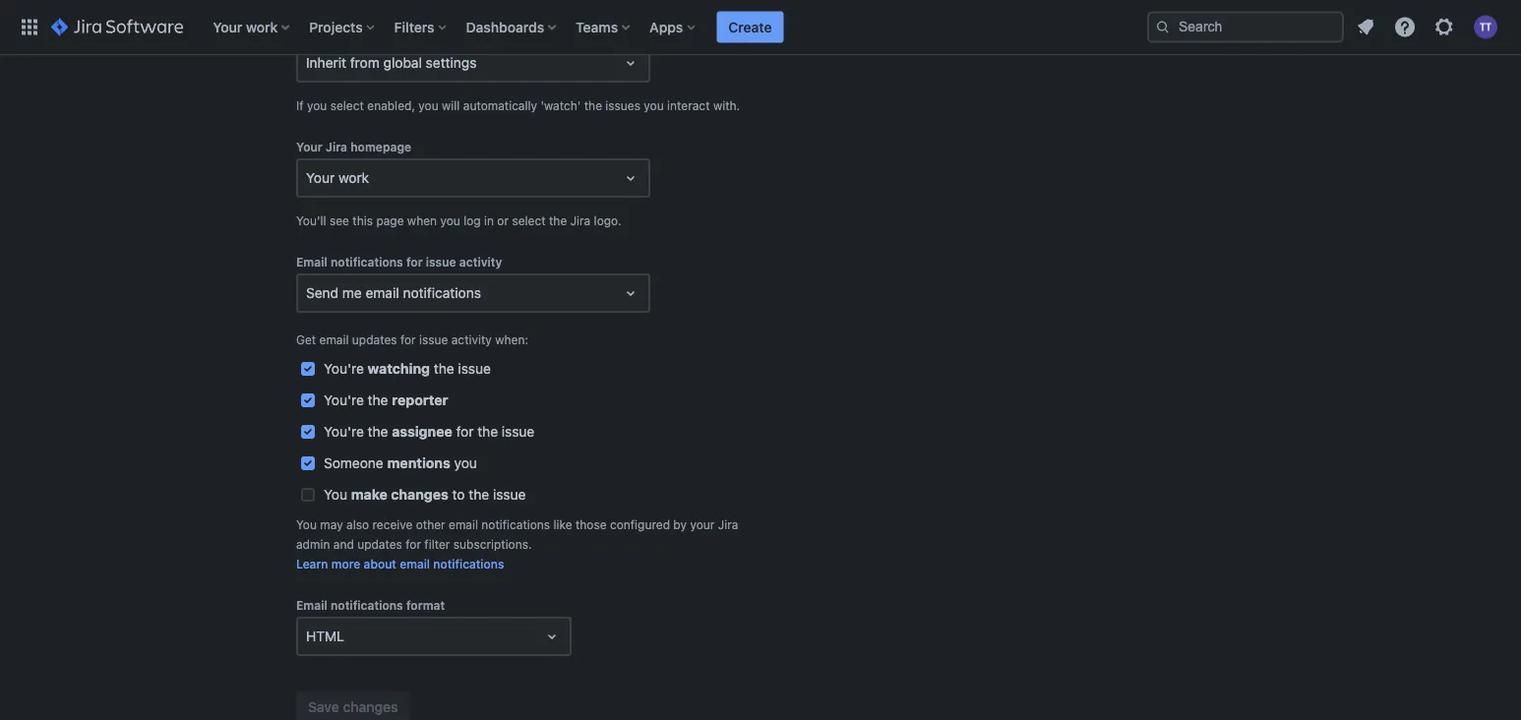 Task type: describe. For each thing, give the bounding box(es) containing it.
the right assignee
[[478, 424, 498, 440]]

log
[[464, 214, 481, 227]]

about
[[364, 557, 397, 571]]

notifications image
[[1354, 15, 1378, 39]]

you're for you're watching the issue
[[324, 361, 364, 377]]

0 vertical spatial activity
[[459, 255, 502, 269]]

assignee
[[392, 424, 452, 440]]

inherit
[[306, 55, 346, 71]]

and
[[333, 537, 354, 551]]

your inside popup button
[[213, 19, 242, 35]]

html
[[306, 628, 344, 645]]

you make changes to the issue
[[324, 487, 526, 503]]

you may also receive other email notifications like those configured by your jira admin and updates for filter subscriptions. learn more about email notifications
[[296, 518, 738, 571]]

teams button
[[570, 11, 638, 43]]

notifications up me
[[331, 255, 403, 269]]

help image
[[1394, 15, 1417, 39]]

page
[[376, 214, 404, 227]]

email down to on the left
[[449, 518, 478, 531]]

you left log at left
[[440, 214, 460, 227]]

jira inside you may also receive other email notifications like those configured by your jira admin and updates for filter subscriptions. learn more about email notifications
[[718, 518, 738, 531]]

create
[[729, 19, 772, 35]]

email notifications format
[[296, 598, 445, 612]]

your work inside popup button
[[213, 19, 278, 35]]

for up send me email notifications
[[406, 255, 423, 269]]

reporter
[[392, 392, 448, 408]]

email right get
[[319, 333, 349, 346]]

changes
[[391, 487, 449, 503]]

the down watching
[[368, 392, 388, 408]]

the right 'watch'
[[584, 98, 602, 112]]

filters
[[394, 19, 435, 35]]

send
[[306, 285, 339, 301]]

Search field
[[1148, 11, 1344, 43]]

learn more about email notifications link
[[296, 554, 504, 574]]

you're the assignee for the issue
[[324, 424, 535, 440]]

configured
[[610, 518, 670, 531]]

dashboards
[[466, 19, 544, 35]]

in
[[484, 214, 494, 227]]

issue up you may also receive other email notifications like those configured by your jira admin and updates for filter subscriptions. learn more about email notifications
[[493, 487, 526, 503]]

watching
[[368, 361, 430, 377]]

create button
[[717, 11, 784, 43]]

to
[[452, 487, 465, 503]]

you're for you're the reporter
[[324, 392, 364, 408]]

learn
[[296, 557, 328, 571]]

watch your issues
[[296, 25, 402, 38]]

your profile and settings image
[[1474, 15, 1498, 39]]

make
[[351, 487, 388, 503]]

by
[[674, 518, 687, 531]]

or
[[497, 214, 509, 227]]

the down you're the reporter
[[368, 424, 388, 440]]

open image
[[540, 625, 564, 649]]

1 vertical spatial activity
[[451, 333, 492, 346]]

your work button
[[207, 11, 297, 43]]

issue up you're watching the issue
[[419, 333, 448, 346]]

admin
[[296, 537, 330, 551]]

notifications up subscriptions. at the left bottom of the page
[[482, 518, 550, 531]]

the up reporter
[[434, 361, 454, 377]]

0 vertical spatial select
[[330, 98, 364, 112]]

banner containing your work
[[0, 0, 1522, 55]]

someone
[[324, 455, 384, 471]]

1 horizontal spatial jira
[[570, 214, 591, 227]]

homepage
[[351, 140, 411, 154]]

search image
[[1155, 19, 1171, 35]]

0 vertical spatial jira
[[326, 140, 347, 154]]

those
[[576, 518, 607, 531]]

you right if
[[307, 98, 327, 112]]

apps button
[[644, 11, 703, 43]]

subscriptions.
[[453, 537, 532, 551]]

from
[[350, 55, 380, 71]]

apps
[[650, 19, 683, 35]]

like
[[554, 518, 572, 531]]

1 horizontal spatial your work
[[306, 170, 369, 186]]

primary element
[[12, 0, 1148, 55]]

email right me
[[366, 285, 399, 301]]

0 vertical spatial issues
[[365, 25, 402, 38]]

if
[[296, 98, 304, 112]]

2 vertical spatial your
[[306, 170, 335, 186]]

enabled,
[[367, 98, 415, 112]]

you're for you're the assignee for the issue
[[324, 424, 364, 440]]

more
[[331, 557, 361, 571]]

notifications down subscriptions. at the left bottom of the page
[[433, 557, 504, 571]]

global
[[383, 55, 422, 71]]



Task type: locate. For each thing, give the bounding box(es) containing it.
1 vertical spatial your work
[[306, 170, 369, 186]]

will
[[442, 98, 460, 112]]

updates inside you may also receive other email notifications like those configured by your jira admin and updates for filter subscriptions. learn more about email notifications
[[357, 537, 402, 551]]

1 open image from the top
[[619, 51, 643, 75]]

2 horizontal spatial jira
[[718, 518, 738, 531]]

get email updates for issue activity when:
[[296, 333, 528, 346]]

jira left logo.
[[570, 214, 591, 227]]

1 vertical spatial you're
[[324, 392, 364, 408]]

if you select enabled, you will automatically 'watch' the issues you interact with.
[[296, 98, 740, 112]]

you up may
[[324, 487, 347, 503]]

when
[[407, 214, 437, 227]]

the
[[584, 98, 602, 112], [549, 214, 567, 227], [434, 361, 454, 377], [368, 392, 388, 408], [368, 424, 388, 440], [478, 424, 498, 440], [469, 487, 489, 503]]

this
[[353, 214, 373, 227]]

get
[[296, 333, 316, 346]]

1 vertical spatial work
[[339, 170, 369, 186]]

your left watch
[[213, 19, 242, 35]]

you'll
[[296, 214, 326, 227]]

open image for notifications
[[619, 281, 643, 305]]

1 horizontal spatial issues
[[606, 98, 641, 112]]

your down if
[[296, 140, 323, 154]]

your right the by
[[690, 518, 715, 531]]

you'll see this page when you log in or select the jira logo.
[[296, 214, 622, 227]]

0 vertical spatial you
[[324, 487, 347, 503]]

you left the "interact"
[[644, 98, 664, 112]]

1 email from the top
[[296, 255, 328, 269]]

your work
[[213, 19, 278, 35], [306, 170, 369, 186]]

2 email from the top
[[296, 598, 328, 612]]

2 vertical spatial jira
[[718, 518, 738, 531]]

also
[[346, 518, 369, 531]]

open image
[[619, 51, 643, 75], [619, 166, 643, 190], [619, 281, 643, 305]]

1 vertical spatial updates
[[357, 537, 402, 551]]

activity left when:
[[451, 333, 492, 346]]

1 vertical spatial select
[[512, 214, 546, 227]]

activity down "in"
[[459, 255, 502, 269]]

your work left watch
[[213, 19, 278, 35]]

0 horizontal spatial work
[[246, 19, 278, 35]]

the right to on the left
[[469, 487, 489, 503]]

email notifications for issue activity
[[296, 255, 502, 269]]

0 horizontal spatial issues
[[365, 25, 402, 38]]

settings image
[[1433, 15, 1457, 39]]

projects button
[[303, 11, 382, 43]]

mentions
[[387, 455, 451, 471]]

watch
[[296, 25, 333, 38]]

1 you're from the top
[[324, 361, 364, 377]]

you
[[324, 487, 347, 503], [296, 518, 317, 531]]

you're the reporter
[[324, 392, 448, 408]]

issue down get email updates for issue activity when:
[[458, 361, 491, 377]]

0 vertical spatial you're
[[324, 361, 364, 377]]

1 vertical spatial issues
[[606, 98, 641, 112]]

0 horizontal spatial your work
[[213, 19, 278, 35]]

work down your jira homepage at top left
[[339, 170, 369, 186]]

you're watching the issue
[[324, 361, 491, 377]]

email up send
[[296, 255, 328, 269]]

your
[[213, 19, 242, 35], [296, 140, 323, 154], [306, 170, 335, 186]]

select
[[330, 98, 364, 112], [512, 214, 546, 227]]

None text field
[[306, 53, 310, 73], [306, 627, 310, 647], [306, 53, 310, 73], [306, 627, 310, 647]]

you for you make changes to the issue
[[324, 487, 347, 503]]

None text field
[[306, 168, 310, 188], [306, 283, 310, 303], [306, 168, 310, 188], [306, 283, 310, 303]]

issues up inherit from global settings
[[365, 25, 402, 38]]

select right or
[[512, 214, 546, 227]]

me
[[342, 285, 362, 301]]

jira
[[326, 140, 347, 154], [570, 214, 591, 227], [718, 518, 738, 531]]

automatically
[[463, 98, 537, 112]]

may
[[320, 518, 343, 531]]

for
[[406, 255, 423, 269], [401, 333, 416, 346], [456, 424, 474, 440], [406, 537, 421, 551]]

1 vertical spatial your
[[690, 518, 715, 531]]

your right watch
[[336, 25, 362, 38]]

2 vertical spatial you're
[[324, 424, 364, 440]]

when:
[[495, 333, 528, 346]]

someone mentions you
[[324, 455, 477, 471]]

your up you'll
[[306, 170, 335, 186]]

1 vertical spatial your
[[296, 140, 323, 154]]

1 horizontal spatial your
[[690, 518, 715, 531]]

you left will
[[419, 98, 439, 112]]

0 horizontal spatial select
[[330, 98, 364, 112]]

open image down logo.
[[619, 281, 643, 305]]

email down the filter
[[400, 557, 430, 571]]

receive
[[372, 518, 413, 531]]

for right assignee
[[456, 424, 474, 440]]

email up html
[[296, 598, 328, 612]]

notifications down email notifications for issue activity
[[403, 285, 481, 301]]

1 horizontal spatial work
[[339, 170, 369, 186]]

you're
[[324, 361, 364, 377], [324, 392, 364, 408], [324, 424, 364, 440]]

projects
[[309, 19, 363, 35]]

3 you're from the top
[[324, 424, 364, 440]]

the left logo.
[[549, 214, 567, 227]]

jira software image
[[51, 15, 183, 39], [51, 15, 183, 39]]

for up you're watching the issue
[[401, 333, 416, 346]]

issue
[[426, 255, 456, 269], [419, 333, 448, 346], [458, 361, 491, 377], [502, 424, 535, 440], [493, 487, 526, 503]]

for inside you may also receive other email notifications like those configured by your jira admin and updates for filter subscriptions. learn more about email notifications
[[406, 537, 421, 551]]

'watch'
[[541, 98, 581, 112]]

2 open image from the top
[[619, 166, 643, 190]]

notifications down the about
[[331, 598, 403, 612]]

1 horizontal spatial you
[[324, 487, 347, 503]]

logo.
[[594, 214, 622, 227]]

issue down when:
[[502, 424, 535, 440]]

appswitcher icon image
[[18, 15, 41, 39]]

0 vertical spatial your work
[[213, 19, 278, 35]]

issues
[[365, 25, 402, 38], [606, 98, 641, 112]]

you for you may also receive other email notifications like those configured by your jira admin and updates for filter subscriptions. learn more about email notifications
[[296, 518, 317, 531]]

0 vertical spatial your
[[336, 25, 362, 38]]

your inside you may also receive other email notifications like those configured by your jira admin and updates for filter subscriptions. learn more about email notifications
[[690, 518, 715, 531]]

0 vertical spatial updates
[[352, 333, 397, 346]]

inherit from global settings
[[306, 55, 477, 71]]

you
[[307, 98, 327, 112], [419, 98, 439, 112], [644, 98, 664, 112], [440, 214, 460, 227], [454, 455, 477, 471]]

email
[[296, 255, 328, 269], [296, 598, 328, 612]]

your
[[336, 25, 362, 38], [690, 518, 715, 531]]

0 vertical spatial open image
[[619, 51, 643, 75]]

updates up the about
[[357, 537, 402, 551]]

1 vertical spatial open image
[[619, 166, 643, 190]]

2 you're from the top
[[324, 392, 364, 408]]

work inside your work popup button
[[246, 19, 278, 35]]

your work down your jira homepage at top left
[[306, 170, 369, 186]]

open image up logo.
[[619, 166, 643, 190]]

1 vertical spatial you
[[296, 518, 317, 531]]

0 vertical spatial work
[[246, 19, 278, 35]]

dashboards button
[[460, 11, 564, 43]]

3 open image from the top
[[619, 281, 643, 305]]

filter
[[425, 537, 450, 551]]

email
[[366, 285, 399, 301], [319, 333, 349, 346], [449, 518, 478, 531], [400, 557, 430, 571]]

other
[[416, 518, 446, 531]]

issues right 'watch'
[[606, 98, 641, 112]]

open image for settings
[[619, 51, 643, 75]]

you up admin
[[296, 518, 317, 531]]

1 vertical spatial email
[[296, 598, 328, 612]]

issue down 'you'll see this page when you log in or select the jira logo.' in the top of the page
[[426, 255, 456, 269]]

0 horizontal spatial your
[[336, 25, 362, 38]]

jira left homepage
[[326, 140, 347, 154]]

updates up watching
[[352, 333, 397, 346]]

you inside you may also receive other email notifications like those configured by your jira admin and updates for filter subscriptions. learn more about email notifications
[[296, 518, 317, 531]]

format
[[406, 598, 445, 612]]

settings
[[426, 55, 477, 71]]

notifications
[[331, 255, 403, 269], [403, 285, 481, 301], [482, 518, 550, 531], [433, 557, 504, 571], [331, 598, 403, 612]]

select up your jira homepage at top left
[[330, 98, 364, 112]]

with.
[[713, 98, 740, 112]]

filters button
[[388, 11, 454, 43]]

work
[[246, 19, 278, 35], [339, 170, 369, 186]]

interact
[[667, 98, 710, 112]]

1 vertical spatial jira
[[570, 214, 591, 227]]

send me email notifications
[[306, 285, 481, 301]]

0 vertical spatial your
[[213, 19, 242, 35]]

your jira homepage
[[296, 140, 411, 154]]

0 vertical spatial email
[[296, 255, 328, 269]]

banner
[[0, 0, 1522, 55]]

2 vertical spatial open image
[[619, 281, 643, 305]]

teams
[[576, 19, 618, 35]]

updates
[[352, 333, 397, 346], [357, 537, 402, 551]]

0 horizontal spatial jira
[[326, 140, 347, 154]]

see
[[330, 214, 349, 227]]

0 horizontal spatial you
[[296, 518, 317, 531]]

activity
[[459, 255, 502, 269], [451, 333, 492, 346]]

email for html
[[296, 598, 328, 612]]

you up to on the left
[[454, 455, 477, 471]]

for up learn more about email notifications link
[[406, 537, 421, 551]]

open image down "teams" popup button in the top left of the page
[[619, 51, 643, 75]]

work left watch
[[246, 19, 278, 35]]

email for send me email notifications
[[296, 255, 328, 269]]

1 horizontal spatial select
[[512, 214, 546, 227]]

jira right the by
[[718, 518, 738, 531]]



Task type: vqa. For each thing, say whether or not it's contained in the screenshot.
View all filters "link"
no



